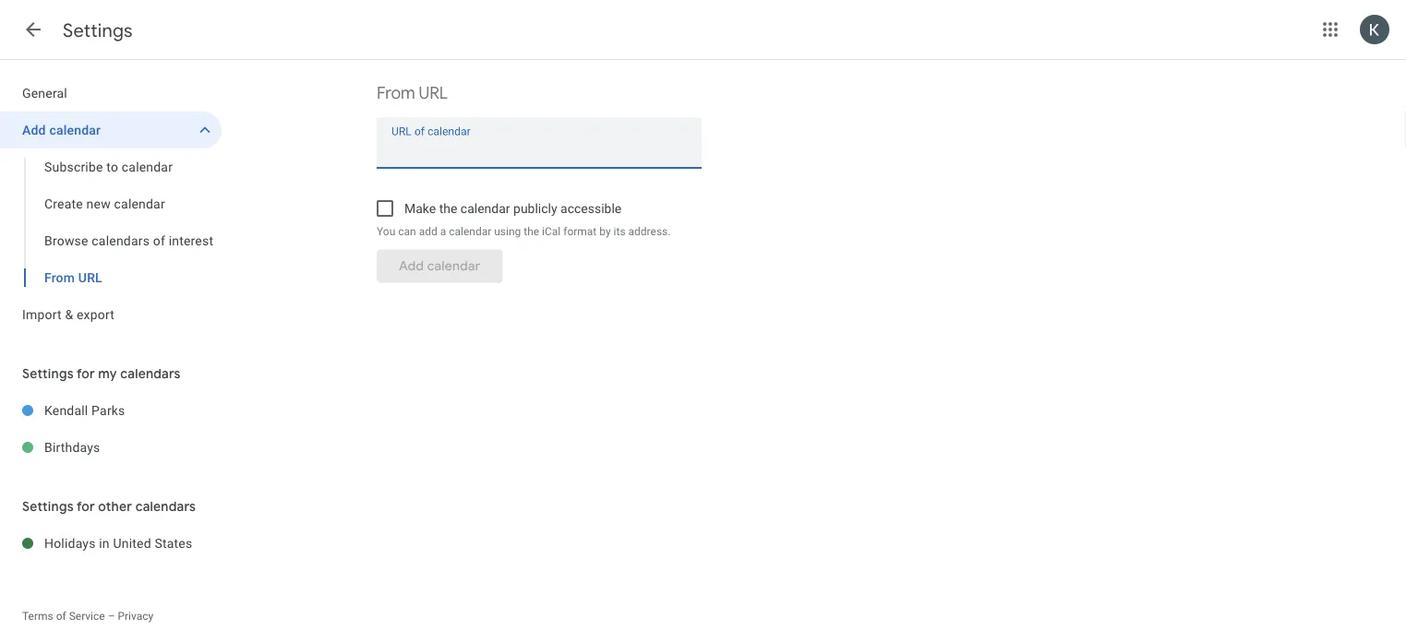 Task type: vqa. For each thing, say whether or not it's contained in the screenshot.
Go back icon
yes



Task type: describe. For each thing, give the bounding box(es) containing it.
settings for settings
[[63, 18, 133, 42]]

general
[[22, 85, 67, 101]]

interest
[[169, 233, 214, 248]]

browse
[[44, 233, 88, 248]]

add calendar
[[22, 122, 101, 138]]

other
[[98, 499, 132, 515]]

you can add a calendar using the ical format by its address.
[[377, 225, 671, 238]]

add
[[419, 225, 438, 238]]

holidays in united states
[[44, 536, 192, 551]]

kendall parks tree item
[[0, 393, 222, 430]]

privacy
[[118, 611, 154, 624]]

a
[[440, 225, 446, 238]]

0 vertical spatial from url
[[377, 83, 448, 104]]

import
[[22, 307, 62, 322]]

publicly
[[514, 201, 558, 216]]

add calendar tree item
[[0, 112, 222, 149]]

calendar right a
[[449, 225, 492, 238]]

1 vertical spatial from
[[44, 270, 75, 285]]

terms of service link
[[22, 611, 105, 624]]

0 vertical spatial the
[[439, 201, 458, 216]]

calendar for subscribe to calendar
[[122, 159, 173, 175]]

1 horizontal spatial url
[[419, 83, 448, 104]]

in
[[99, 536, 110, 551]]

ical
[[542, 225, 561, 238]]

create new calendar
[[44, 196, 165, 212]]

settings for my calendars
[[22, 366, 181, 382]]

holidays in united states link
[[44, 526, 222, 563]]

settings for my calendars tree
[[0, 393, 222, 466]]

0 vertical spatial of
[[153, 233, 165, 248]]

group containing subscribe to calendar
[[0, 149, 222, 297]]

0 vertical spatial calendars
[[92, 233, 150, 248]]

make
[[405, 201, 436, 216]]

create
[[44, 196, 83, 212]]

0 vertical spatial from
[[377, 83, 415, 104]]

calendars for my
[[120, 366, 181, 382]]

privacy link
[[118, 611, 154, 624]]

its
[[614, 225, 626, 238]]

export
[[77, 307, 115, 322]]

1 vertical spatial the
[[524, 225, 540, 238]]

for for my
[[77, 366, 95, 382]]

you
[[377, 225, 396, 238]]

can
[[398, 225, 416, 238]]

by
[[600, 225, 611, 238]]

calendars for other
[[135, 499, 196, 515]]



Task type: locate. For each thing, give the bounding box(es) containing it.
import & export
[[22, 307, 115, 322]]

None text field
[[392, 136, 687, 162]]

the left ical
[[524, 225, 540, 238]]

browse calendars of interest
[[44, 233, 214, 248]]

calendars
[[92, 233, 150, 248], [120, 366, 181, 382], [135, 499, 196, 515]]

terms of service – privacy
[[22, 611, 154, 624]]

settings heading
[[63, 18, 133, 42]]

group
[[0, 149, 222, 297]]

of left interest
[[153, 233, 165, 248]]

to
[[107, 159, 118, 175]]

1 vertical spatial settings
[[22, 366, 74, 382]]

settings right go back 'icon'
[[63, 18, 133, 42]]

make the calendar publicly accessible
[[405, 201, 622, 216]]

settings
[[63, 18, 133, 42], [22, 366, 74, 382], [22, 499, 74, 515]]

from
[[377, 83, 415, 104], [44, 270, 75, 285]]

of right terms
[[56, 611, 66, 624]]

using
[[494, 225, 521, 238]]

calendar for create new calendar
[[114, 196, 165, 212]]

calendars right my
[[120, 366, 181, 382]]

holidays
[[44, 536, 96, 551]]

for left my
[[77, 366, 95, 382]]

2 vertical spatial calendars
[[135, 499, 196, 515]]

for
[[77, 366, 95, 382], [77, 499, 95, 515]]

calendars down create new calendar
[[92, 233, 150, 248]]

calendar up using
[[461, 201, 510, 216]]

calendar for make the calendar publicly accessible
[[461, 201, 510, 216]]

from url
[[377, 83, 448, 104], [44, 270, 102, 285]]

1 for from the top
[[77, 366, 95, 382]]

service
[[69, 611, 105, 624]]

0 horizontal spatial the
[[439, 201, 458, 216]]

of
[[153, 233, 165, 248], [56, 611, 66, 624]]

1 horizontal spatial the
[[524, 225, 540, 238]]

0 vertical spatial url
[[419, 83, 448, 104]]

format
[[564, 225, 597, 238]]

0 vertical spatial for
[[77, 366, 95, 382]]

settings for settings for my calendars
[[22, 366, 74, 382]]

0 vertical spatial settings
[[63, 18, 133, 42]]

1 vertical spatial from url
[[44, 270, 102, 285]]

0 horizontal spatial from url
[[44, 270, 102, 285]]

url
[[419, 83, 448, 104], [78, 270, 102, 285]]

for left other
[[77, 499, 95, 515]]

2 for from the top
[[77, 499, 95, 515]]

1 vertical spatial calendars
[[120, 366, 181, 382]]

my
[[98, 366, 117, 382]]

birthdays link
[[44, 430, 222, 466]]

birthdays
[[44, 440, 100, 455]]

holidays in united states tree item
[[0, 526, 222, 563]]

calendar
[[49, 122, 101, 138], [122, 159, 173, 175], [114, 196, 165, 212], [461, 201, 510, 216], [449, 225, 492, 238]]

calendar up subscribe
[[49, 122, 101, 138]]

for for other
[[77, 499, 95, 515]]

calendar up "browse calendars of interest"
[[114, 196, 165, 212]]

the
[[439, 201, 458, 216], [524, 225, 540, 238]]

2 vertical spatial settings
[[22, 499, 74, 515]]

subscribe
[[44, 159, 103, 175]]

accessible
[[561, 201, 622, 216]]

add
[[22, 122, 46, 138]]

new
[[86, 196, 111, 212]]

settings up holidays
[[22, 499, 74, 515]]

tree containing general
[[0, 75, 222, 333]]

subscribe to calendar
[[44, 159, 173, 175]]

states
[[155, 536, 192, 551]]

settings for other calendars
[[22, 499, 196, 515]]

kendall parks
[[44, 403, 125, 418]]

1 vertical spatial for
[[77, 499, 95, 515]]

calendar inside tree item
[[49, 122, 101, 138]]

0 horizontal spatial of
[[56, 611, 66, 624]]

settings for settings for other calendars
[[22, 499, 74, 515]]

tree
[[0, 75, 222, 333]]

1 horizontal spatial from
[[377, 83, 415, 104]]

go back image
[[22, 18, 44, 41]]

1 vertical spatial of
[[56, 611, 66, 624]]

calendars up states
[[135, 499, 196, 515]]

settings up 'kendall'
[[22, 366, 74, 382]]

birthdays tree item
[[0, 430, 222, 466]]

–
[[108, 611, 115, 624]]

&
[[65, 307, 73, 322]]

0 horizontal spatial url
[[78, 270, 102, 285]]

1 vertical spatial url
[[78, 270, 102, 285]]

terms
[[22, 611, 53, 624]]

united
[[113, 536, 151, 551]]

kendall
[[44, 403, 88, 418]]

0 horizontal spatial from
[[44, 270, 75, 285]]

calendar right to
[[122, 159, 173, 175]]

1 horizontal spatial of
[[153, 233, 165, 248]]

from url inside group
[[44, 270, 102, 285]]

address.
[[629, 225, 671, 238]]

the up a
[[439, 201, 458, 216]]

1 horizontal spatial from url
[[377, 83, 448, 104]]

parks
[[92, 403, 125, 418]]



